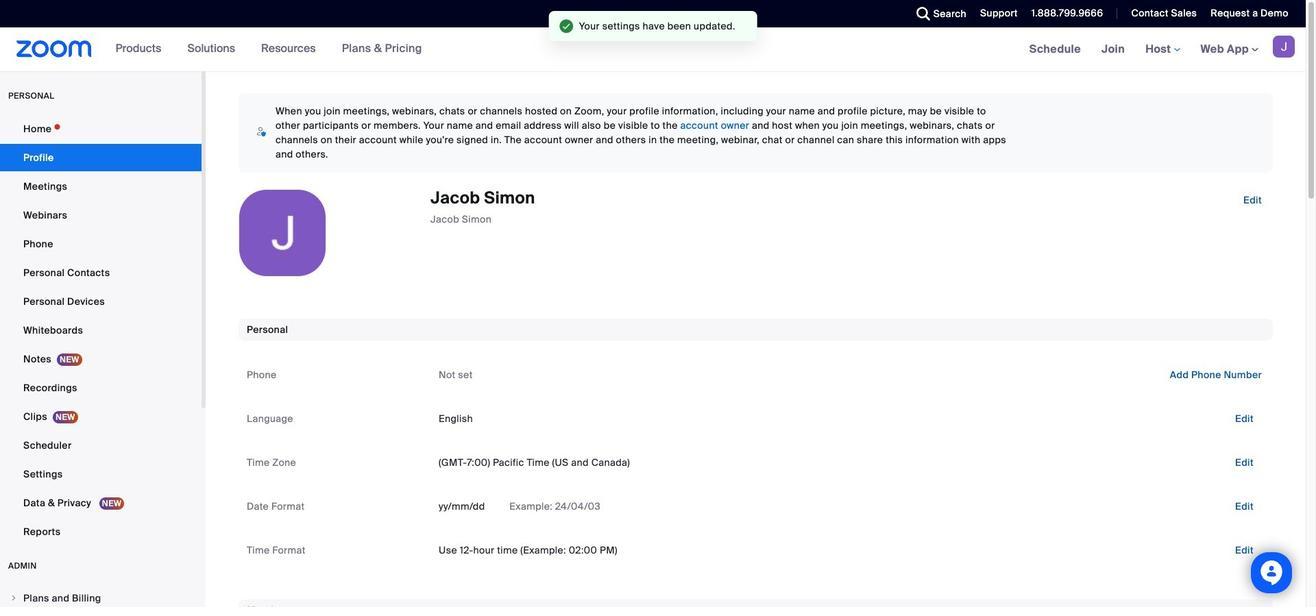 Task type: describe. For each thing, give the bounding box(es) containing it.
user photo image
[[239, 190, 326, 276]]

profile picture image
[[1274, 36, 1295, 58]]

meetings navigation
[[1020, 27, 1306, 72]]



Task type: vqa. For each thing, say whether or not it's contained in the screenshot.
"game, modified at Mar 29, 2024 by Generic Name, link" "image"
no



Task type: locate. For each thing, give the bounding box(es) containing it.
menu item
[[0, 586, 202, 608]]

banner
[[0, 27, 1306, 72]]

success image
[[560, 19, 574, 33]]

personal menu menu
[[0, 115, 202, 547]]

zoom logo image
[[16, 40, 92, 58]]

edit user photo image
[[272, 227, 294, 239]]

right image
[[10, 595, 18, 603]]

product information navigation
[[105, 27, 433, 71]]



